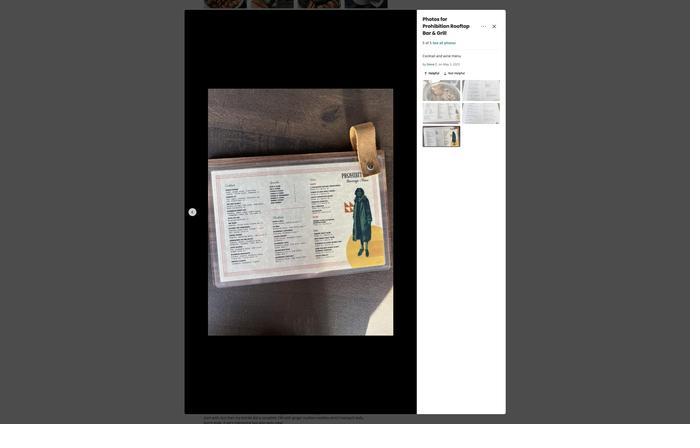 Task type: vqa. For each thing, say whether or not it's contained in the screenshot.
1st 16 chevron right v2 icon from the right
no



Task type: locate. For each thing, give the bounding box(es) containing it.
1 horizontal spatial rooftop
[[264, 206, 276, 211]]

bar for see all photos from steve c. for prohibition rooftop bar & grill
[[293, 301, 299, 306]]

1 thanks from the top
[[225, 131, 235, 136]]

0 vertical spatial &
[[300, 10, 302, 15]]

0 horizontal spatial super
[[223, 106, 233, 111]]

0 horizontal spatial has
[[272, 196, 278, 201]]

on for may
[[439, 62, 443, 67]]

had up without
[[226, 86, 232, 91]]

0 horizontal spatial menu
[[211, 406, 220, 411]]

1 horizontal spatial just
[[287, 91, 293, 96]]

helpful inside button
[[455, 71, 465, 75]]

2 food from the top
[[204, 246, 212, 250]]

of up cocktail
[[426, 41, 429, 45]]

2 from from the top
[[229, 301, 237, 306]]

coconut down explosion
[[261, 231, 274, 235]]

it
[[291, 226, 293, 231]]

2 full from the left
[[326, 196, 331, 201]]

2 love from the top
[[246, 321, 252, 325]]

1 vertical spatial 2
[[215, 321, 217, 325]]

thanks up steve c.
[[225, 131, 235, 136]]

explosion
[[257, 226, 273, 231]]

with up remember
[[251, 406, 258, 411]]

sure
[[316, 231, 323, 235]]

photo of steve c. image
[[204, 147, 220, 163]]

and inside food here is a bit overpriced and drinks, especially cocktails, are way over priced for the area, but i guess they feel they can get it due to the restaurant's location. that said, i would likely return here when on business.
[[251, 246, 257, 250]]

love for love this 4
[[246, 321, 252, 325]]

16 review v2 image
[[234, 159, 237, 163]]

to inside the menu was pretty eclectic with an asian and latin flair. between all of our orders there were no stand out dishes, but i remember the food being pretty delish. we enjoyed the brisket fundido to start with, but then my entrée did a complete 180 with ginger scallion noodles which had pork belly burnt ends. a very interesting but also tasty meal.
[[357, 411, 360, 416]]

1 full from the left
[[238, 196, 243, 201]]

670
[[238, 158, 244, 163]]

for inside photos for prohibition rooftop bar & grill
[[441, 16, 447, 23]]

has left lot
[[272, 196, 278, 201]]

1 horizontal spatial full
[[326, 196, 331, 201]]

0 vertical spatial has
[[350, 191, 356, 196]]

pretty up dishes,
[[228, 406, 238, 411]]

1 horizontal spatial 2023
[[453, 62, 460, 67]]

0 for the (0 reactions) element under time.
[[215, 131, 217, 136]]

(2 reactions) element for love this 2
[[259, 131, 260, 136]]

of right some
[[243, 236, 246, 240]]

2 vertical spatial prohibition
[[258, 301, 278, 306]]

oh no 0 right love this 2
[[269, 131, 280, 136]]

2 vertical spatial &
[[300, 301, 303, 306]]

1 vertical spatial prohibition
[[423, 23, 450, 30]]

23 inside elite 23 atlanta, ga
[[247, 148, 250, 151]]

a inside food here is a bit overpriced and drinks, especially cocktails, are way over priced for the area, but i guess they feel they can get it due to the restaurant's location. that said, i would likely return here when on business.
[[225, 246, 227, 250]]

2 bar. from the left
[[332, 196, 339, 201]]

1 horizontal spatial bar.
[[332, 196, 339, 201]]

super down potato.
[[223, 106, 233, 111]]

more
[[287, 196, 295, 201]]

1 vertical spatial feel
[[222, 251, 228, 255]]

from
[[229, 10, 237, 15], [229, 301, 237, 306]]

thanks 0
[[225, 131, 237, 136], [225, 321, 237, 325]]

see all photos from steve c. for prohibition rooftop bar & grill link
[[204, 301, 311, 306]]

on inside i sat upstairs on this evening and the rooftop seating was enclosed, which was a good thing because it was extremely windy outside.
[[225, 206, 230, 211]]

0 vertical spatial coleslaw
[[275, 231, 289, 235]]

have inside cool, new place in madison just outside toyota field. they have an upstairs and a downstairs, with the upstairs being rooftop seating that they can enclose, weather pending. the downstairs has very limited seating and a full bar. the upstairs has a lot more seating and also a full bar.
[[298, 186, 305, 191]]

was up dishes,
[[221, 406, 227, 411]]

by
[[423, 62, 426, 67]]

1 vertical spatial tasty
[[266, 421, 274, 425]]

1 vertical spatial has
[[272, 196, 278, 201]]

enjoyed
[[311, 411, 324, 416]]

2 vertical spatial grill
[[304, 301, 311, 306]]

something inside "fairly diverse menu, but there should be something for everyone. i went with the fundido brisket bowl. this was very tasty with an explosion of flavors. it only had three slices of brisket, which i feel was a light amount. i went with the coconut coleslaw for my side. not sure where the coconut was, but this had to be some of the worst coleslaw i have ever had, super bland."
[[270, 221, 287, 226]]

my inside "fairly diverse menu, but there should be something for everyone. i went with the fundido brisket bowl. this was very tasty with an explosion of flavors. it only had three slices of brisket, which i feel was a light amount. i went with the coconut coleslaw for my side. not sure where the coconut was, but this had to be some of the worst coleslaw i have ever had, super bland."
[[295, 231, 300, 235]]

brisket
[[239, 86, 250, 91], [321, 86, 332, 91]]

super inside the service was super friendly and attentive. great location near the airport. i'd just try something else next time.
[[223, 106, 233, 111]]

0 horizontal spatial 5
[[209, 177, 210, 181]]

just inside food was ok, had the brisket fundido. good flavor but kind of weird. the brisket was thin slices of roast beef  without much smoke flavor. was kind of just a bowl of queso with chewy lunch meat and chunks of potato.
[[287, 91, 293, 96]]

an inside cool, new place in madison just outside toyota field. they have an upstairs and a downstairs, with the upstairs being rooftop seating that they can enclose, weather pending. the downstairs has very limited seating and a full bar. the upstairs has a lot more seating and also a full bar.
[[306, 186, 310, 191]]

had down light
[[217, 236, 223, 240]]

2 vertical spatial see
[[204, 301, 210, 306]]

(2 reactions) element
[[259, 131, 260, 136], [215, 321, 217, 325]]

helpful for helpful 2
[[204, 321, 214, 325]]

1 horizontal spatial coconut
[[341, 231, 354, 235]]

and up the outside.
[[251, 206, 257, 211]]

brisket inside "fairly diverse menu, but there should be something for everyone. i went with the fundido brisket bowl. this was very tasty with an explosion of flavors. it only had three slices of brisket, which i feel was a light amount. i went with the coconut coleslaw for my side. not sure where the coconut was, but this had to be some of the worst coleslaw i have ever had, super bland."
[[349, 221, 360, 226]]

2 horizontal spatial which
[[345, 226, 354, 231]]

& for see all photos from steve c. for prohibition rooftop bar & grill
[[300, 301, 303, 306]]

0 vertical spatial steve c. link
[[427, 62, 438, 67]]

0 vertical spatial prohibition
[[258, 10, 277, 15]]

feel inside food here is a bit overpriced and drinks, especially cocktails, are way over priced for the area, but i guess they feel they can get it due to the restaurant's location. that said, i would likely return here when on business.
[[222, 251, 228, 255]]

rooftop inside i sat upstairs on this evening and the rooftop seating was enclosed, which was a good thing because it was extremely windy outside.
[[264, 206, 276, 211]]

1 vertical spatial elite
[[250, 338, 256, 341]]

being
[[224, 191, 233, 196], [273, 411, 282, 416]]

1 vertical spatial grill
[[437, 30, 447, 37]]

fundido
[[335, 221, 348, 226], [343, 411, 356, 416]]

1 horizontal spatial my
[[295, 231, 300, 235]]

full
[[238, 196, 243, 201], [326, 196, 331, 201]]

1 vertical spatial 3,
[[240, 169, 243, 174]]

1 vertical spatial from
[[229, 301, 237, 306]]

prohibition right s. on the top
[[258, 10, 277, 15]]

steve c. link
[[427, 62, 438, 67], [223, 147, 238, 152]]

diverse
[[213, 221, 225, 226]]

0 left love this 2
[[236, 131, 237, 136]]

food inside food was ok, had the brisket fundido. good flavor but kind of weird. the brisket was thin slices of roast beef  without much smoke flavor. was kind of just a bowl of queso with chewy lunch meat and chunks of potato.
[[204, 86, 212, 91]]

love left (4 reactions) element
[[246, 321, 252, 325]]

1 vertical spatial oh
[[269, 321, 273, 325]]

photos left lydia
[[216, 10, 228, 15]]

3, down the '670'
[[240, 169, 243, 174]]

1 vertical spatial kind
[[275, 91, 282, 96]]

went up the three
[[312, 221, 320, 226]]

slices
[[348, 86, 356, 91], [318, 226, 327, 231]]

2 thanks 0 from the top
[[225, 321, 237, 325]]

2 oh from the top
[[269, 321, 273, 325]]

went
[[312, 221, 320, 226], [238, 231, 246, 235]]

something up flavors.
[[270, 221, 287, 226]]

16 photos v2 image
[[246, 159, 250, 163]]

because
[[352, 206, 365, 211]]

the left food on the left of page
[[259, 411, 264, 416]]

worst
[[253, 236, 262, 240]]

rooftop inside cool, new place in madison just outside toyota field. they have an upstairs and a downstairs, with the upstairs being rooftop seating that they can enclose, weather pending. the downstairs has very limited seating and a full bar. the upstairs has a lot more seating and also a full bar.
[[234, 191, 246, 196]]

brisket inside the menu was pretty eclectic with an asian and latin flair. between all of our orders there were no stand out dishes, but i remember the food being pretty delish. we enjoyed the brisket fundido to start with, but then my entrée did a complete 180 with ginger scallion noodles which had pork belly burnt ends. a very interesting but also tasty meal.
[[331, 411, 342, 416]]

had,
[[296, 236, 303, 240]]

1 vertical spatial on
[[225, 206, 230, 211]]

0
[[215, 131, 217, 136], [236, 131, 237, 136], [278, 131, 280, 136], [236, 321, 237, 325], [278, 321, 280, 325]]

i right area,
[[361, 246, 362, 250]]

cocktail and wine menu
[[423, 54, 461, 58]]

fundido.
[[251, 86, 264, 91]]

have
[[298, 186, 305, 191], [280, 236, 288, 240]]

an
[[306, 186, 310, 191], [252, 226, 256, 231], [259, 406, 263, 411]]

2 brisket from the left
[[321, 86, 332, 91]]

feel up was,
[[357, 226, 363, 231]]

1 horizontal spatial brisket
[[349, 221, 360, 226]]

should
[[253, 221, 264, 226]]

not
[[449, 71, 454, 75], [309, 231, 315, 235]]

coleslaw down flavors.
[[275, 231, 289, 235]]

0 vertical spatial may
[[443, 62, 449, 67]]

1 oh from the top
[[269, 131, 273, 136]]

they
[[267, 191, 274, 196], [214, 251, 221, 255], [229, 251, 236, 255]]

have up weather on the left
[[298, 186, 305, 191]]

of up where
[[328, 226, 331, 231]]

0 vertical spatial on
[[439, 62, 443, 67]]

the menu was pretty eclectic with an asian and latin flair. between all of our orders there were no stand out dishes, but i remember the food being pretty delish. we enjoyed the brisket fundido to start with, but then my entrée did a complete 180 with ginger scallion noodles which had pork belly burnt ends. a very interesting but also tasty meal.
[[204, 406, 363, 425]]

1 vertical spatial can
[[237, 251, 242, 255]]

no right were
[[358, 406, 362, 411]]

brisket up chewy
[[321, 86, 332, 91]]

1 coconut from the left
[[261, 231, 274, 235]]

1 food from the top
[[204, 86, 212, 91]]

scallion
[[303, 416, 315, 421]]

pending.
[[310, 191, 324, 196]]

extremely
[[214, 211, 230, 216]]

0 vertical spatial (2 reactions) element
[[259, 131, 260, 136]]

1 horizontal spatial feel
[[357, 226, 363, 231]]

0 horizontal spatial there
[[243, 221, 252, 226]]

seating left the that
[[247, 191, 259, 196]]

out
[[214, 411, 219, 416]]

asian
[[264, 406, 273, 411]]

1 vertical spatial fundido
[[343, 411, 356, 416]]

ends.
[[214, 421, 223, 425]]

guess
[[204, 251, 213, 255]]

all
[[211, 10, 215, 15], [440, 41, 444, 45], [211, 301, 215, 306], [313, 406, 317, 411]]

1 horizontal spatial 5
[[423, 41, 425, 45]]

the left worst at bottom left
[[247, 236, 252, 240]]

1 oh no 0 from the top
[[269, 131, 280, 136]]

photos element
[[246, 158, 259, 163]]

0 horizontal spatial 2023
[[244, 169, 252, 174]]

start
[[204, 416, 211, 421]]

a left bowl
[[293, 91, 295, 96]]

rooftop down the madison
[[234, 191, 246, 196]]

2023 up not helpful
[[453, 62, 460, 67]]

the inside food was ok, had the brisket fundido. good flavor but kind of weird. the brisket was thin slices of roast beef  without much smoke flavor. was kind of just a bowl of queso with chewy lunch meat and chunks of potato.
[[233, 86, 238, 91]]

seating down place
[[216, 196, 228, 201]]

0 vertical spatial it
[[204, 211, 206, 216]]

there inside "fairly diverse menu, but there should be something for everyone. i went with the fundido brisket bowl. this was very tasty with an explosion of flavors. it only had three slices of brisket, which i feel was a light amount. i went with the coconut coleslaw for my side. not sure where the coconut was, but this had to be some of the worst coleslaw i have ever had, super bland."
[[243, 221, 252, 226]]

1 vertical spatial (2 reactions) element
[[215, 321, 217, 325]]

0 vertical spatial from
[[229, 10, 237, 15]]

not inside button
[[449, 71, 454, 75]]

upstairs down the that
[[258, 196, 271, 201]]

0 vertical spatial 2023
[[453, 62, 460, 67]]

restaurant's
[[270, 251, 289, 255]]

1 horizontal spatial being
[[273, 411, 282, 416]]

my up 'interesting'
[[236, 416, 240, 421]]

3, down wine
[[450, 62, 452, 67]]

i up especially
[[278, 236, 279, 240]]

meat
[[349, 91, 357, 96]]

0 horizontal spatial pretty
[[228, 406, 238, 411]]

1 horizontal spatial may
[[443, 62, 449, 67]]

menu image
[[481, 23, 487, 29]]

elite inside elite 23 atlanta, ga
[[241, 148, 247, 151]]

there left were
[[340, 406, 348, 411]]

1 horizontal spatial they
[[229, 251, 236, 255]]

upstairs up extremely
[[211, 206, 224, 211]]

location.
[[290, 251, 304, 255]]

the down "cool,"
[[204, 191, 209, 196]]

0 vertical spatial no
[[274, 131, 277, 136]]

1 vertical spatial very
[[228, 226, 235, 231]]

also inside the menu was pretty eclectic with an asian and latin flair. between all of our orders there were no stand out dishes, but i remember the food being pretty delish. we enjoyed the brisket fundido to start with, but then my entrée did a complete 180 with ginger scallion noodles which had pork belly burnt ends. a very interesting but also tasty meal.
[[259, 421, 265, 425]]

0 horizontal spatial being
[[224, 191, 233, 196]]

& for see all photos from lydia s. for prohibition rooftop bar & grill
[[300, 10, 302, 15]]

5 for 5 of 5 see all photos
[[423, 41, 425, 45]]

1 horizontal spatial on
[[225, 206, 230, 211]]

helpful for helpful 0
[[204, 131, 214, 136]]

to inside food here is a bit overpriced and drinks, especially cocktails, are way over priced for the area, but i guess they feel they can get it due to the restaurant's location. that said, i would likely return here when on business.
[[259, 251, 263, 255]]

menu inside the menu was pretty eclectic with an asian and latin flair. between all of our orders there were no stand out dishes, but i remember the food being pretty delish. we enjoyed the brisket fundido to start with, but then my entrée did a complete 180 with ginger scallion noodles which had pork belly burnt ends. a very interesting but also tasty meal.
[[211, 406, 220, 411]]

2 vertical spatial just
[[249, 186, 254, 191]]

super inside "fairly diverse menu, but there should be something for everyone. i went with the fundido brisket bowl. this was very tasty with an explosion of flavors. it only had three slices of brisket, which i feel was a light amount. i went with the coconut coleslaw for my side. not sure where the coconut was, but this had to be some of the worst coleslaw i have ever had, super bland."
[[304, 236, 314, 240]]

this
[[253, 131, 258, 136], [230, 206, 236, 211], [210, 236, 216, 240], [253, 321, 258, 325]]

upstairs inside i sat upstairs on this evening and the rooftop seating was enclosed, which was a good thing because it was extremely windy outside.
[[211, 206, 224, 211]]

coleslaw down explosion
[[263, 236, 277, 240]]

was up chewy
[[333, 86, 339, 91]]

very inside "fairly diverse menu, but there should be something for everyone. i went with the fundido brisket bowl. this was very tasty with an explosion of flavors. it only had three slices of brisket, which i feel was a light amount. i went with the coconut coleslaw for my side. not sure where the coconut was, but this had to be some of the worst coleslaw i have ever had, super bland."
[[228, 226, 235, 231]]

1 vertical spatial &
[[432, 30, 436, 37]]

1 horizontal spatial tasty
[[266, 421, 274, 425]]

and
[[436, 54, 443, 58], [358, 91, 364, 96], [247, 106, 253, 111], [325, 186, 331, 191], [228, 196, 235, 201], [309, 196, 315, 201], [251, 206, 257, 211], [251, 246, 257, 250], [274, 406, 280, 411]]

grill for see all photos from steve c. for prohibition rooftop bar & grill
[[304, 301, 311, 306]]

0 horizontal spatial also
[[259, 421, 265, 425]]

0 horizontal spatial elite
[[241, 148, 247, 151]]

0 horizontal spatial may
[[233, 169, 239, 174]]

and left downstairs,
[[325, 186, 331, 191]]

food
[[204, 86, 212, 91], [204, 246, 212, 250]]

may down wine
[[443, 62, 449, 67]]

16 helpful v2 image
[[424, 72, 428, 76]]

1 vertical spatial my
[[236, 416, 240, 421]]

bar. up evening
[[244, 196, 251, 201]]

1 vertical spatial rooftop
[[264, 206, 276, 211]]

no right love this 2
[[274, 131, 277, 136]]

samantha
[[223, 337, 243, 342]]

with inside cool, new place in madison just outside toyota field. they have an upstairs and a downstairs, with the upstairs being rooftop seating that they can enclose, weather pending. the downstairs has very limited seating and a full bar. the upstairs has a lot more seating and also a full bar.
[[354, 186, 361, 191]]

(0 reactions) element
[[215, 131, 217, 136], [236, 131, 237, 136], [278, 131, 280, 136], [236, 321, 237, 325], [278, 321, 280, 325]]

it
[[204, 211, 206, 216], [249, 251, 251, 255]]

coconut
[[261, 231, 274, 235], [341, 231, 354, 235]]

here right "return"
[[354, 251, 361, 255]]

they inside cool, new place in madison just outside toyota field. they have an upstairs and a downstairs, with the upstairs being rooftop seating that they can enclose, weather pending. the downstairs has very limited seating and a full bar. the upstairs has a lot more seating and also a full bar.
[[267, 191, 274, 196]]

bar.
[[244, 196, 251, 201], [332, 196, 339, 201]]

it inside food here is a bit overpriced and drinks, especially cocktails, are way over priced for the area, but i guess they feel they can get it due to the restaurant's location. that said, i would likely return here when on business.
[[249, 251, 251, 255]]

rooftop down the that
[[264, 206, 276, 211]]

2 horizontal spatial on
[[439, 62, 443, 67]]

which down orders
[[330, 416, 340, 421]]

0 horizontal spatial brisket
[[331, 411, 342, 416]]

1 horizontal spatial (2 reactions) element
[[259, 131, 260, 136]]

for up likely
[[334, 246, 339, 250]]

0 horizontal spatial which
[[313, 206, 322, 211]]

1 horizontal spatial elite
[[250, 338, 256, 341]]

very down 'then' on the bottom of page
[[227, 421, 233, 425]]

steve c. link up atlanta,
[[223, 147, 238, 152]]

samantha c. link
[[223, 337, 247, 342]]

helpful inside "button"
[[429, 71, 440, 75]]

0 vertical spatial kind
[[292, 86, 298, 91]]

1 horizontal spatial to
[[259, 251, 263, 255]]

a inside the menu was pretty eclectic with an asian and latin flair. between all of our orders there were no stand out dishes, but i remember the food being pretty delish. we enjoyed the brisket fundido to start with, but then my entrée did a complete 180 with ginger scallion noodles which had pork belly burnt ends. a very interesting but also tasty meal.
[[259, 416, 261, 421]]

it inside i sat upstairs on this evening and the rooftop seating was enclosed, which was a good thing because it was extremely windy outside.
[[204, 211, 206, 216]]

chewy
[[328, 91, 338, 96]]

1 horizontal spatial can
[[275, 191, 280, 196]]

something
[[338, 106, 355, 111], [270, 221, 287, 226]]

my down "only"
[[295, 231, 300, 235]]

there inside the menu was pretty eclectic with an asian and latin flair. between all of our orders there were no stand out dishes, but i remember the food being pretty delish. we enjoyed the brisket fundido to start with, but then my entrée did a complete 180 with ginger scallion noodles which had pork belly burnt ends. a very interesting but also tasty meal.
[[340, 406, 348, 411]]

0 vertical spatial here
[[213, 246, 220, 250]]

thanks for helpful 2
[[225, 321, 235, 325]]

menu,
[[226, 221, 236, 226]]

be down the amount.
[[228, 236, 232, 240]]

helpful button
[[423, 70, 441, 77]]

slices inside "fairly diverse menu, but there should be something for everyone. i went with the fundido brisket bowl. this was very tasty with an explosion of flavors. it only had three slices of brisket, which i feel was a light amount. i went with the coconut coleslaw for my side. not sure where the coconut was, but this had to be some of the worst coleslaw i have ever had, super bland."
[[318, 226, 327, 231]]

i left sat
[[204, 206, 205, 211]]

to inside "fairly diverse menu, but there should be something for everyone. i went with the fundido brisket bowl. this was very tasty with an explosion of flavors. it only had three slices of brisket, which i feel was a light amount. i went with the coconut coleslaw for my side. not sure where the coconut was, but this had to be some of the worst coleslaw i have ever had, super bland."
[[224, 236, 227, 240]]

c. left elite 23
[[244, 337, 247, 342]]

super down side.
[[304, 236, 314, 240]]

weather
[[295, 191, 309, 196]]

i inside i sat upstairs on this evening and the rooftop seating was enclosed, which was a good thing because it was extremely windy outside.
[[204, 206, 205, 211]]

2 thanks from the top
[[225, 321, 235, 325]]

tasty down complete
[[266, 421, 274, 425]]

upstairs
[[311, 186, 324, 191], [210, 191, 223, 196], [258, 196, 271, 201], [211, 206, 224, 211]]

food inside food here is a bit overpriced and drinks, especially cocktails, are way over priced for the area, but i guess they feel they can get it due to the restaurant's location. that said, i would likely return here when on business.
[[204, 246, 212, 250]]

1 vertical spatial may
[[233, 169, 239, 174]]

0 horizontal spatial brisket
[[239, 86, 250, 91]]

atlanta,
[[223, 152, 235, 157]]

1 love from the top
[[246, 131, 252, 136]]

on down cocktail and wine menu
[[439, 62, 443, 67]]

1 horizontal spatial which
[[330, 416, 340, 421]]

oh right love this 2
[[269, 131, 273, 136]]

just inside cool, new place in madison just outside toyota field. they have an upstairs and a downstairs, with the upstairs being rooftop seating that they can enclose, weather pending. the downstairs has very limited seating and a full bar. the upstairs has a lot more seating and also a full bar.
[[249, 186, 254, 191]]

0 vertical spatial not
[[449, 71, 454, 75]]

grill for see all photos from lydia s. for prohibition rooftop bar & grill
[[303, 10, 311, 15]]

ever
[[288, 236, 295, 240]]

with
[[320, 91, 327, 96], [354, 186, 361, 191], [321, 221, 328, 226], [245, 226, 252, 231], [247, 231, 254, 235], [251, 406, 258, 411], [285, 416, 291, 421]]

and inside the menu was pretty eclectic with an asian and latin flair. between all of our orders there were no stand out dishes, but i remember the food being pretty delish. we enjoyed the brisket fundido to start with, but then my entrée did a complete 180 with ginger scallion noodles which had pork belly burnt ends. a very interesting but also tasty meal.
[[274, 406, 280, 411]]

16 camera v2 image
[[204, 177, 208, 181]]

0 horizontal spatial just
[[249, 186, 254, 191]]

16 friends v2 image
[[223, 159, 227, 163]]

0 horizontal spatial tasty
[[236, 226, 244, 231]]

helpful 2
[[204, 321, 217, 325]]

an down should
[[252, 226, 256, 231]]

due
[[252, 251, 258, 255]]

0 vertical spatial rooftop
[[278, 10, 292, 15]]

1 horizontal spatial here
[[354, 251, 361, 255]]

1 thanks 0 from the top
[[225, 131, 237, 136]]

photos down 4 star rating image
[[211, 177, 222, 181]]

cool,
[[204, 186, 212, 191]]

a inside "fairly diverse menu, but there should be something for everyone. i went with the fundido brisket bowl. this was very tasty with an explosion of flavors. it only had three slices of brisket, which i feel was a light amount. i went with the coconut coleslaw for my side. not sure where the coconut was, but this had to be some of the worst coleslaw i have ever had, super bland."
[[211, 231, 213, 235]]

oh no 0 for love this 4
[[269, 321, 280, 325]]

food was ok, had the brisket fundido. good flavor but kind of weird. the brisket was thin slices of roast beef  without much smoke flavor. was kind of just a bowl of queso with chewy lunch meat and chunks of potato.
[[204, 86, 364, 101]]

food for food here is a bit overpriced and drinks, especially cocktails, are way over priced for the area, but i guess they feel they can get it due to the restaurant's location. that said, i would likely return here when on business.
[[204, 246, 212, 250]]

0 horizontal spatial 23
[[247, 148, 250, 151]]

1 horizontal spatial super
[[304, 236, 314, 240]]

no for 2
[[274, 131, 277, 136]]

24 close v2 image
[[492, 23, 498, 29]]

can inside cool, new place in madison just outside toyota field. they have an upstairs and a downstairs, with the upstairs being rooftop seating that they can enclose, weather pending. the downstairs has very limited seating and a full bar. the upstairs has a lot more seating and also a full bar.
[[275, 191, 280, 196]]

of up bowl
[[299, 86, 303, 91]]

2023 down 16 photos v2
[[244, 169, 252, 174]]

the inside the menu was pretty eclectic with an asian and latin flair. between all of our orders there were no stand out dishes, but i remember the food being pretty delish. we enjoyed the brisket fundido to start with, but then my entrée did a complete 180 with ginger scallion noodles which had pork belly burnt ends. a very interesting but also tasty meal.
[[204, 406, 210, 411]]

cocktails,
[[286, 246, 301, 250]]

an up weather on the left
[[306, 186, 310, 191]]

here
[[213, 246, 220, 250], [354, 251, 361, 255]]

0 horizontal spatial be
[[228, 236, 232, 240]]

0 vertical spatial tasty
[[236, 226, 244, 231]]

which inside the menu was pretty eclectic with an asian and latin flair. between all of our orders there were no stand out dishes, but i remember the food being pretty delish. we enjoyed the brisket fundido to start with, but then my entrée did a complete 180 with ginger scallion noodles which had pork belly burnt ends. a very interesting but also tasty meal.
[[330, 416, 340, 421]]

is
[[221, 246, 224, 250]]

bar inside photos for prohibition rooftop bar & grill
[[423, 30, 431, 37]]

being down in
[[224, 191, 233, 196]]

0 horizontal spatial kind
[[275, 91, 282, 96]]

prohibition up 5 of 5 see all photos
[[423, 23, 450, 30]]

which right the enclosed,
[[313, 206, 322, 211]]

bar. down downstairs
[[332, 196, 339, 201]]

see for see all photos from steve c. for prohibition rooftop bar & grill
[[204, 301, 210, 306]]

(4 reactions) element
[[259, 321, 260, 325]]

on up extremely
[[225, 206, 230, 211]]

not down the three
[[309, 231, 315, 235]]

0 vertical spatial thanks
[[225, 131, 235, 136]]

3,
[[450, 62, 452, 67], [240, 169, 243, 174]]

prohibition up 4
[[258, 301, 278, 306]]

i
[[204, 206, 205, 211], [310, 221, 311, 226], [355, 226, 356, 231], [236, 231, 237, 235], [278, 236, 279, 240], [361, 246, 362, 250], [321, 251, 322, 255], [239, 411, 240, 416]]

can down toyota
[[275, 191, 280, 196]]

priced
[[323, 246, 333, 250]]

2 horizontal spatial steve
[[427, 62, 435, 67]]

outside
[[255, 186, 267, 191]]

0 vertical spatial oh no 0
[[269, 131, 280, 136]]

no right 4
[[274, 321, 277, 325]]

fairly diverse menu, but there should be something for everyone. i went with the fundido brisket bowl. this was very tasty with an explosion of flavors. it only had three slices of brisket, which i feel was a light amount. i went with the coconut coleslaw for my side. not sure where the coconut was, but this had to be some of the worst coleslaw i have ever had, super bland.
[[204, 221, 363, 240]]

very up because
[[357, 191, 364, 196]]

also down complete
[[259, 421, 265, 425]]

1 vertical spatial to
[[259, 251, 263, 255]]

23 up 16 photos v2
[[247, 148, 250, 151]]

the inside i sat upstairs on this evening and the rooftop seating was enclosed, which was a good thing because it was extremely windy outside.
[[258, 206, 263, 211]]

2 vertical spatial bar
[[293, 301, 299, 306]]

just left outside
[[249, 186, 254, 191]]

2 vertical spatial on
[[214, 256, 218, 260]]

for up the love this 4 on the left bottom of page
[[253, 301, 258, 306]]

0 up samantha c. link
[[236, 321, 237, 325]]

rooftop
[[234, 191, 246, 196], [264, 206, 276, 211]]

to down the amount.
[[224, 236, 227, 240]]

2 oh no 0 from the top
[[269, 321, 280, 325]]

was inside the menu was pretty eclectic with an asian and latin flair. between all of our orders there were no stand out dishes, but i remember the food being pretty delish. we enjoyed the brisket fundido to start with, but then my entrée did a complete 180 with ginger scallion noodles which had pork belly burnt ends. a very interesting but also tasty meal.
[[221, 406, 227, 411]]

0 horizontal spatial feel
[[222, 251, 228, 255]]

2 horizontal spatial to
[[357, 411, 360, 416]]

very inside cool, new place in madison just outside toyota field. they have an upstairs and a downstairs, with the upstairs being rooftop seating that they can enclose, weather pending. the downstairs has very limited seating and a full bar. the upstairs has a lot more seating and also a full bar.
[[357, 191, 364, 196]]

from for lydia
[[229, 10, 237, 15]]

5 photos link
[[209, 177, 222, 181]]

helpful 0
[[204, 131, 217, 136]]

be
[[265, 221, 269, 226], [228, 236, 232, 240]]

grill inside photos for prohibition rooftop bar & grill
[[437, 30, 447, 37]]

16 nothelpful v2 image
[[444, 72, 448, 76]]

1 horizontal spatial it
[[249, 251, 251, 255]]

23 for elite 23 atlanta, ga
[[247, 148, 250, 151]]

1 from from the top
[[229, 10, 237, 15]]

had left pork
[[340, 416, 347, 421]]

1 bar. from the left
[[244, 196, 251, 201]]



Task type: describe. For each thing, give the bounding box(es) containing it.
had inside food was ok, had the brisket fundido. good flavor but kind of weird. the brisket was thin slices of roast beef  without much smoke flavor. was kind of just a bowl of queso with chewy lunch meat and chunks of potato.
[[226, 86, 232, 91]]

a inside food was ok, had the brisket fundido. good flavor but kind of weird. the brisket was thin slices of roast beef  without much smoke flavor. was kind of just a bowl of queso with chewy lunch meat and chunks of potato.
[[293, 91, 295, 96]]

a up downstairs
[[332, 186, 334, 191]]

elite 23
[[250, 338, 259, 341]]

was
[[267, 91, 274, 96]]

brisket,
[[332, 226, 344, 231]]

that
[[259, 191, 266, 196]]

eclectic
[[239, 406, 251, 411]]

in
[[230, 186, 233, 191]]

thanks 0 for 0
[[225, 131, 237, 136]]

downstairs
[[331, 191, 349, 196]]

1 vertical spatial 2023
[[244, 169, 252, 174]]

an inside the menu was pretty eclectic with an asian and latin flair. between all of our orders there were no stand out dishes, but i remember the food being pretty delish. we enjoyed the brisket fundido to start with, but then my entrée did a complete 180 with ginger scallion noodles which had pork belly burnt ends. a very interesting but also tasty meal.
[[259, 406, 263, 411]]

2 horizontal spatial 5
[[430, 41, 432, 45]]

near
[[293, 106, 301, 111]]

great
[[270, 106, 279, 111]]

0 right 4
[[278, 321, 280, 325]]

being inside cool, new place in madison just outside toyota field. they have an upstairs and a downstairs, with the upstairs being rooftop seating that they can enclose, weather pending. the downstairs has very limited seating and a full bar. the upstairs has a lot more seating and also a full bar.
[[224, 191, 233, 196]]

see all photos from lydia s. for prohibition rooftop bar & grill link
[[204, 10, 311, 15]]

1 horizontal spatial has
[[350, 191, 356, 196]]

enclosed,
[[297, 206, 312, 211]]

i right said,
[[321, 251, 322, 255]]

with inside food was ok, had the brisket fundido. good flavor but kind of weird. the brisket was thin slices of roast beef  without much smoke flavor. was kind of just a bowl of queso with chewy lunch meat and chunks of potato.
[[320, 91, 327, 96]]

downstairs,
[[335, 186, 354, 191]]

limited
[[204, 196, 215, 201]]

the inside cool, new place in madison just outside toyota field. they have an upstairs and a downstairs, with the upstairs being rooftop seating that they can enclose, weather pending. the downstairs has very limited seating and a full bar. the upstairs has a lot more seating and also a full bar.
[[204, 191, 209, 196]]

a left lot
[[279, 196, 281, 201]]

photos up wine
[[444, 41, 456, 45]]

but right the menu,
[[237, 221, 243, 226]]

delish.
[[294, 411, 304, 416]]

dishes,
[[220, 411, 231, 416]]

were
[[349, 406, 357, 411]]

slices inside food was ok, had the brisket fundido. good flavor but kind of weird. the brisket was thin slices of roast beef  without much smoke flavor. was kind of just a bowl of queso with chewy lunch meat and chunks of potato.
[[348, 86, 356, 91]]

the up worst at bottom left
[[255, 231, 260, 235]]

evening
[[237, 206, 250, 211]]

c. down cocktail and wine menu
[[436, 62, 438, 67]]

drinks,
[[258, 246, 269, 250]]

24 chevron left v2 image
[[189, 209, 195, 215]]

of left flavors.
[[274, 226, 277, 231]]

thanks 0 for 2
[[225, 321, 237, 325]]

1 vertical spatial steve c. link
[[223, 147, 238, 152]]

cocktail
[[423, 54, 436, 58]]

complete
[[262, 416, 277, 421]]

lunch
[[339, 91, 348, 96]]

love for love this 2
[[246, 131, 252, 136]]

1 horizontal spatial be
[[265, 221, 269, 226]]

fundido inside "fairly diverse menu, but there should be something for everyone. i went with the fundido brisket bowl. this was very tasty with an explosion of flavors. it only had three slices of brisket, which i feel was a light amount. i went with the coconut coleslaw for my side. not sure where the coconut was, but this had to be some of the worst coleslaw i have ever had, super bland."
[[335, 221, 348, 226]]

beef
[[213, 91, 220, 96]]

reviews element
[[234, 158, 244, 163]]

was down more
[[290, 206, 296, 211]]

upstairs down new
[[210, 191, 223, 196]]

then
[[227, 416, 235, 421]]

(0 reactions) element down time.
[[215, 131, 217, 136]]

overpriced
[[233, 246, 250, 250]]

roast
[[204, 91, 212, 96]]

get
[[243, 251, 248, 255]]

without
[[221, 91, 233, 96]]

prohibition for see all photos from steve c. for prohibition rooftop bar & grill
[[258, 301, 278, 306]]

bar for see all photos from lydia s. for prohibition rooftop bar & grill
[[293, 10, 299, 15]]

but down did
[[252, 421, 258, 425]]

thing
[[342, 206, 351, 211]]

0 horizontal spatial they
[[214, 251, 221, 255]]

was up the amount.
[[221, 226, 227, 231]]

which inside "fairly diverse menu, but there should be something for everyone. i went with the fundido brisket bowl. this was very tasty with an explosion of flavors. it only had three slices of brisket, which i feel was a light amount. i went with the coconut coleslaw for my side. not sure where the coconut was, but this had to be some of the worst coleslaw i have ever had, super bland."
[[345, 226, 354, 231]]

but inside food here is a bit overpriced and drinks, especially cocktails, are way over priced for the area, but i guess they feel they can get it due to the restaurant's location. that said, i would likely return here when on business.
[[355, 246, 360, 250]]

my inside the menu was pretty eclectic with an asian and latin flair. between all of our orders there were no stand out dishes, but i remember the food being pretty delish. we enjoyed the brisket fundido to start with, but then my entrée did a complete 180 with ginger scallion noodles which had pork belly burnt ends. a very interesting but also tasty meal.
[[236, 416, 240, 421]]

was down "bowl."
[[204, 231, 210, 235]]

i'd
[[321, 106, 325, 111]]

was left good
[[323, 206, 330, 211]]

the inside food was ok, had the brisket fundido. good flavor but kind of weird. the brisket was thin slices of roast beef  without much smoke flavor. was kind of just a bowl of queso with chewy lunch meat and chunks of potato.
[[314, 86, 320, 91]]

chunks
[[204, 96, 215, 101]]

lydia
[[238, 10, 247, 15]]

new
[[213, 186, 220, 191]]

of down weird. on the left top of the page
[[305, 91, 308, 96]]

2 vertical spatial steve
[[238, 301, 248, 306]]

we
[[305, 411, 310, 416]]

s.
[[248, 10, 251, 15]]

everyone.
[[293, 221, 309, 226]]

remember
[[240, 411, 258, 416]]

0 for the (0 reactions) element above samantha c. link
[[236, 321, 237, 325]]

of inside the menu was pretty eclectic with an asian and latin flair. between all of our orders there were no stand out dishes, but i remember the food being pretty delish. we enjoyed the brisket fundido to start with, but then my entrée did a complete 180 with ginger scallion noodles which had pork belly burnt ends. a very interesting but also tasty meal.
[[317, 406, 321, 411]]

food for food was ok, had the brisket fundido. good flavor but kind of weird. the brisket was thin slices of roast beef  without much smoke flavor. was kind of just a bowl of queso with chewy lunch meat and chunks of potato.
[[204, 86, 212, 91]]

which inside i sat upstairs on this evening and the rooftop seating was enclosed, which was a good thing because it was extremely windy outside.
[[313, 206, 322, 211]]

photos
[[423, 16, 440, 23]]

have inside "fairly diverse menu, but there should be something for everyone. i went with the fundido brisket bowl. this was very tasty with an explosion of flavors. it only had three slices of brisket, which i feel was a light amount. i went with the coconut coleslaw for my side. not sure where the coconut was, but this had to be some of the worst coleslaw i have ever had, super bland."
[[280, 236, 288, 240]]

but down "bowl."
[[204, 236, 209, 240]]

but up 'then' on the bottom of page
[[232, 411, 238, 416]]

c. up the love this 4 on the left bottom of page
[[248, 301, 252, 306]]

no for 4
[[274, 321, 277, 325]]

i up some
[[236, 231, 237, 235]]

a inside i sat upstairs on this evening and the rooftop seating was enclosed, which was a good thing because it was extremely windy outside.
[[330, 206, 332, 211]]

and inside food was ok, had the brisket fundido. good flavor but kind of weird. the brisket was thin slices of roast beef  without much smoke flavor. was kind of just a bowl of queso with chewy lunch meat and chunks of potato.
[[358, 91, 364, 96]]

with up worst at bottom left
[[247, 231, 254, 235]]

rooftop for see all photos from lydia s. for prohibition rooftop bar & grill
[[278, 10, 292, 15]]

0 for the (0 reactions) element on the left of love this 2
[[236, 131, 237, 136]]

see all photos link
[[433, 41, 456, 45]]

much
[[234, 91, 243, 96]]

1 horizontal spatial went
[[312, 221, 320, 226]]

prohibition for see all photos from lydia s. for prohibition rooftop bar & grill
[[258, 10, 277, 15]]

seating down weather on the left
[[296, 196, 308, 201]]

and inside the service was super friendly and attentive. great location near the airport. i'd just try something else next time.
[[247, 106, 253, 111]]

(0 reactions) element left love this 2
[[236, 131, 237, 136]]

had up side.
[[302, 226, 308, 231]]

elite 23 atlanta, ga
[[223, 148, 250, 157]]

0 horizontal spatial 3,
[[240, 169, 243, 174]]

elite for elite 23 atlanta, ga
[[241, 148, 247, 151]]

see for see all photos from lydia s. for prohibition rooftop bar & grill
[[204, 10, 210, 15]]

for down it
[[289, 231, 294, 235]]

oh for 2
[[269, 131, 273, 136]]

the down brisket,
[[335, 231, 340, 235]]

but up a
[[221, 416, 226, 421]]

1 vertical spatial coleslaw
[[263, 236, 277, 240]]

elite for elite 23
[[250, 338, 256, 341]]

all inside the menu was pretty eclectic with an asian and latin flair. between all of our orders there were no stand out dishes, but i remember the food being pretty delish. we enjoyed the brisket fundido to start with, but then my entrée did a complete 180 with ginger scallion noodles which had pork belly burnt ends. a very interesting but also tasty meal.
[[313, 406, 317, 411]]

smoke
[[244, 91, 255, 96]]

service was super friendly and attentive. great location near the airport. i'd just try something else next time.
[[204, 106, 362, 116]]

side.
[[301, 231, 308, 235]]

friendly
[[234, 106, 246, 111]]

42
[[228, 158, 232, 163]]

and down in
[[228, 196, 235, 201]]

enclose,
[[281, 191, 294, 196]]

1 horizontal spatial pretty
[[283, 411, 293, 416]]

oh no 0 for love this 2
[[269, 131, 280, 136]]

the down outside
[[252, 196, 258, 201]]

not inside "fairly diverse menu, but there should be something for everyone. i went with the fundido brisket bowl. this was very tasty with an explosion of flavors. it only had three slices of brisket, which i feel was a light amount. i went with the coconut coleslaw for my side. not sure where the coconut was, but this had to be some of the worst coleslaw i have ever had, super bland."
[[309, 231, 315, 235]]

friends element
[[223, 158, 232, 163]]

1 horizontal spatial 3,
[[450, 62, 452, 67]]

4 star rating image
[[204, 169, 231, 174]]

flair.
[[290, 406, 297, 411]]

the inside the service was super friendly and attentive. great location near the airport. i'd just try something else next time.
[[302, 106, 307, 111]]

just inside the service was super friendly and attentive. great location near the airport. i'd just try something else next time.
[[326, 106, 331, 111]]

(0 reactions) element up samantha c. link
[[236, 321, 237, 325]]

0 horizontal spatial steve
[[223, 147, 233, 152]]

an inside "fairly diverse menu, but there should be something for everyone. i went with the fundido brisket bowl. this was very tasty with an explosion of flavors. it only had three slices of brisket, which i feel was a light amount. i went with the coconut coleslaw for my side. not sure where the coconut was, but this had to be some of the worst coleslaw i have ever had, super bland."
[[252, 226, 256, 231]]

not helpful
[[449, 71, 465, 75]]

time.
[[212, 111, 220, 116]]

& inside photos for prohibition rooftop bar & grill
[[432, 30, 436, 37]]

bowl.
[[204, 226, 213, 231]]

for up it
[[288, 221, 293, 226]]

a down the madison
[[235, 196, 237, 201]]

very inside the menu was pretty eclectic with an asian and latin flair. between all of our orders there were no stand out dishes, but i remember the food being pretty delish. we enjoyed the brisket fundido to start with, but then my entrée did a complete 180 with ginger scallion noodles which had pork belly burnt ends. a very interesting but also tasty meal.
[[227, 421, 233, 425]]

(0 reactions) element down the service was super friendly and attentive. great location near the airport. i'd just try something else next time.
[[278, 131, 280, 136]]

was,
[[355, 231, 362, 235]]

entrée
[[241, 416, 252, 421]]

wine
[[444, 54, 451, 58]]

see all photos from steve c. for prohibition rooftop bar & grill
[[204, 301, 311, 306]]

the down drinks,
[[264, 251, 269, 255]]

seating inside i sat upstairs on this evening and the rooftop seating was enclosed, which was a good thing because it was extremely windy outside.
[[277, 206, 289, 211]]

of right thin
[[357, 86, 360, 91]]

0 horizontal spatial 2
[[215, 321, 217, 325]]

stand
[[204, 411, 213, 416]]

being inside the menu was pretty eclectic with an asian and latin flair. between all of our orders there were no stand out dishes, but i remember the food being pretty delish. we enjoyed the brisket fundido to start with, but then my entrée did a complete 180 with ginger scallion noodles which had pork belly burnt ends. a very interesting but also tasty meal.
[[273, 411, 282, 416]]

on inside food here is a bit overpriced and drinks, especially cocktails, are way over priced for the area, but i guess they feel they can get it due to the restaurant's location. that said, i would likely return here when on business.
[[214, 256, 218, 260]]

oh for 4
[[269, 321, 273, 325]]

would
[[323, 251, 333, 255]]

(0 reactions) element right 4
[[278, 321, 280, 325]]

0 horizontal spatial here
[[213, 246, 220, 250]]

for inside food here is a bit overpriced and drinks, especially cocktails, are way over priced for the area, but i guess they feel they can get it due to the restaurant's location. that said, i would likely return here when on business.
[[334, 246, 339, 250]]

when
[[204, 256, 213, 260]]

upstairs up pending.
[[311, 186, 324, 191]]

of down the flavor at the top of the page
[[283, 91, 286, 96]]

with right 180
[[285, 416, 291, 421]]

for right s. on the top
[[252, 10, 257, 15]]

i inside the menu was pretty eclectic with an asian and latin flair. between all of our orders there were no stand out dishes, but i remember the food being pretty delish. we enjoyed the brisket fundido to start with, but then my entrée did a complete 180 with ginger scallion noodles which had pork belly burnt ends. a very interesting but also tasty meal.
[[239, 411, 240, 416]]

was up beef
[[213, 86, 219, 91]]

no inside the menu was pretty eclectic with an asian and latin flair. between all of our orders there were no stand out dishes, but i remember the food being pretty delish. we enjoyed the brisket fundido to start with, but then my entrée did a complete 180 with ginger scallion noodles which had pork belly burnt ends. a very interesting but also tasty meal.
[[358, 406, 362, 411]]

the up brisket,
[[329, 221, 334, 226]]

by steve c. on may 3, 2023
[[423, 62, 460, 67]]

food
[[265, 411, 272, 416]]

180
[[278, 416, 284, 421]]

feel inside "fairly diverse menu, but there should be something for everyone. i went with the fundido brisket bowl. this was very tasty with an explosion of flavors. it only had three slices of brisket, which i feel was a light amount. i went with the coconut coleslaw for my side. not sure where the coconut was, but this had to be some of the worst coleslaw i have ever had, super bland."
[[357, 226, 363, 231]]

latin
[[281, 406, 289, 411]]

especially
[[270, 246, 285, 250]]

may 3, 2023
[[233, 169, 252, 174]]

ok,
[[220, 86, 225, 91]]

queso
[[309, 91, 319, 96]]

had inside the menu was pretty eclectic with an asian and latin flair. between all of our orders there were no stand out dishes, but i remember the food being pretty delish. we enjoyed the brisket fundido to start with, but then my entrée did a complete 180 with ginger scallion noodles which had pork belly burnt ends. a very interesting but also tasty meal.
[[340, 416, 347, 421]]

rooftop for see all photos from steve c. for prohibition rooftop bar & grill
[[279, 301, 293, 306]]

but inside food was ok, had the brisket fundido. good flavor but kind of weird. the brisket was thin slices of roast beef  without much smoke flavor. was kind of just a bowl of queso with chewy lunch meat and chunks of potato.
[[285, 86, 291, 91]]

0 vertical spatial 2
[[259, 131, 260, 136]]

photos up helpful 2
[[216, 301, 228, 306]]

from for steve
[[229, 301, 237, 306]]

i sat upstairs on this evening and the rooftop seating was enclosed, which was a good thing because it was extremely windy outside.
[[204, 206, 365, 216]]

and left wine
[[436, 54, 443, 58]]

fundido inside the menu was pretty eclectic with an asian and latin flair. between all of our orders there were no stand out dishes, but i remember the food being pretty delish. we enjoyed the brisket fundido to start with, but then my entrée did a complete 180 with ginger scallion noodles which had pork belly burnt ends. a very interesting but also tasty meal.
[[343, 411, 356, 416]]

this inside "fairly diverse menu, but there should be something for everyone. i went with the fundido brisket bowl. this was very tasty with an explosion of flavors. it only had three slices of brisket, which i feel was a light amount. i went with the coconut coleslaw for my side. not sure where the coconut was, but this had to be some of the worst coleslaw i have ever had, super bland."
[[210, 236, 216, 240]]

also inside cool, new place in madison just outside toyota field. they have an upstairs and a downstairs, with the upstairs being rooftop seating that they can enclose, weather pending. the downstairs has very limited seating and a full bar. the upstairs has a lot more seating and also a full bar.
[[316, 196, 323, 201]]

1438
[[251, 158, 259, 163]]

thanks for helpful 0
[[225, 131, 235, 136]]

flavors.
[[278, 226, 290, 231]]

5 for 5 photos
[[209, 177, 210, 181]]

prohibition inside photos for prohibition rooftop bar & grill
[[423, 23, 450, 30]]

interesting
[[234, 421, 252, 425]]

i up the three
[[310, 221, 311, 226]]

was down sat
[[207, 211, 213, 216]]

they
[[289, 186, 297, 191]]

see all photos from lydia s. for prohibition rooftop bar & grill
[[204, 10, 311, 15]]

and inside i sat upstairs on this evening and the rooftop seating was enclosed, which was a good thing because it was extremely windy outside.
[[251, 206, 257, 211]]

this inside i sat upstairs on this evening and the rooftop seating was enclosed, which was a good thing because it was extremely windy outside.
[[230, 206, 236, 211]]

a down pending.
[[323, 196, 325, 201]]

0 down the service was super friendly and attentive. great location near the airport. i'd just try something else next time.
[[278, 131, 280, 136]]

something inside the service was super friendly and attentive. great location near the airport. i'd just try something else next time.
[[338, 106, 355, 111]]

ga
[[236, 152, 241, 157]]

of down beef
[[216, 96, 220, 101]]

where
[[324, 231, 334, 235]]

rooftop inside photos for prohibition rooftop bar & grill
[[451, 23, 470, 30]]

1 vertical spatial see
[[433, 41, 439, 45]]

(2 reactions) element for helpful 2
[[215, 321, 217, 325]]

flavor.
[[256, 91, 266, 96]]

thin
[[340, 86, 347, 91]]

0 horizontal spatial went
[[238, 231, 246, 235]]

was inside the service was super friendly and attentive. great location near the airport. i'd just try something else next time.
[[216, 106, 222, 111]]

2 coconut from the left
[[341, 231, 354, 235]]

with down the outside.
[[245, 226, 252, 231]]

the right pending.
[[325, 191, 331, 196]]

i up was,
[[355, 226, 356, 231]]

tasty inside the menu was pretty eclectic with an asian and latin flair. between all of our orders there were no stand out dishes, but i remember the food being pretty delish. we enjoyed the brisket fundido to start with, but then my entrée did a complete 180 with ginger scallion noodles which had pork belly burnt ends. a very interesting but also tasty meal.
[[266, 421, 274, 425]]

tasty inside "fairly diverse menu, but there should be something for everyone. i went with the fundido brisket bowl. this was very tasty with an explosion of flavors. it only had three slices of brisket, which i feel was a light amount. i went with the coconut coleslaw for my side. not sure where the coconut was, but this had to be some of the worst coleslaw i have ever had, super bland."
[[236, 226, 244, 231]]

with up sure
[[321, 221, 328, 226]]

business.
[[219, 256, 234, 260]]

and down pending.
[[309, 196, 315, 201]]

the down our on the bottom
[[325, 411, 330, 416]]

steve c.
[[223, 147, 238, 152]]

can inside food here is a bit overpriced and drinks, especially cocktails, are way over priced for the area, but i guess they feel they can get it due to the restaurant's location. that said, i would likely return here when on business.
[[237, 251, 242, 255]]

23 for elite 23
[[257, 338, 259, 341]]

potato.
[[220, 96, 232, 101]]

c. up the ga
[[234, 147, 238, 152]]

amount.
[[222, 231, 235, 235]]

helpful for helpful
[[429, 71, 440, 75]]

1 brisket from the left
[[239, 86, 250, 91]]

the up likely
[[340, 246, 345, 250]]

1 horizontal spatial menu
[[452, 54, 461, 58]]

5 of 5 see all photos
[[423, 41, 456, 45]]

sat
[[206, 206, 211, 211]]

on for this
[[225, 206, 230, 211]]

0 vertical spatial pretty
[[228, 406, 238, 411]]



